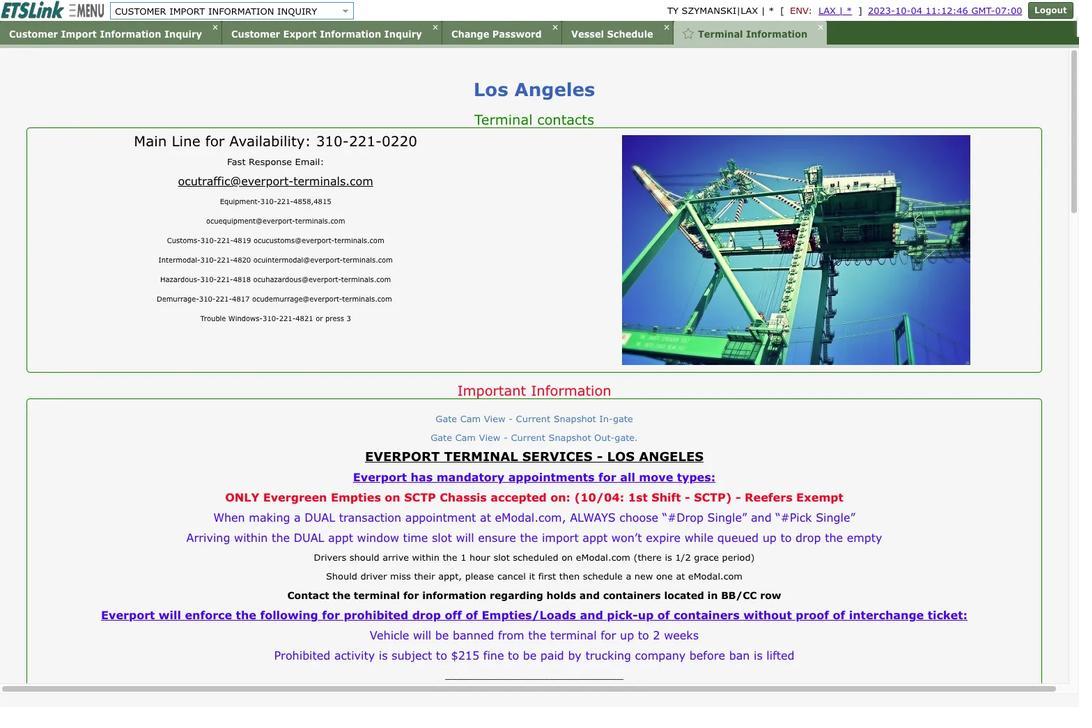Task type: describe. For each thing, give the bounding box(es) containing it.
2 * from the left
[[847, 5, 852, 16]]

terminal information
[[698, 29, 808, 40]]

vessel schedule
[[571, 29, 653, 40]]

change password link
[[442, 21, 561, 45]]

customer for customer export information inquiry
[[231, 29, 280, 40]]

ty
[[667, 5, 679, 16]]

password
[[492, 29, 542, 40]]

vessel schedule link
[[562, 21, 673, 45]]

export
[[283, 29, 317, 40]]

logout
[[1035, 5, 1067, 15]]

import
[[61, 29, 97, 40]]

information for import
[[100, 29, 161, 40]]

1 * from the left
[[769, 5, 774, 16]]

inquiry for customer import information inquiry
[[164, 29, 202, 40]]

11:12:46
[[926, 5, 968, 16]]

customer for customer import information inquiry
[[9, 29, 58, 40]]

logout link
[[1028, 2, 1073, 19]]

2 | from the left
[[839, 5, 843, 16]]

terminal
[[698, 29, 743, 40]]

07:00
[[995, 5, 1022, 16]]

gmt-
[[971, 5, 995, 16]]

Function text field
[[111, 3, 338, 19]]

1 | from the left
[[761, 5, 765, 16]]

10-
[[895, 5, 911, 16]]



Task type: locate. For each thing, give the bounding box(es) containing it.
terminal information link
[[674, 21, 827, 45]]

* left [
[[769, 5, 774, 16]]

inquiry down function text box
[[164, 29, 202, 40]]

inquiry
[[164, 29, 202, 40], [384, 29, 422, 40]]

2 inquiry from the left
[[384, 29, 422, 40]]

vessel
[[571, 29, 604, 40]]

1 inquiry from the left
[[164, 29, 202, 40]]

information right import
[[100, 29, 161, 40]]

schedule
[[607, 29, 653, 40]]

customer
[[9, 29, 58, 40], [231, 29, 280, 40]]

2 customer from the left
[[231, 29, 280, 40]]

information for export
[[320, 29, 381, 40]]

change password
[[451, 29, 542, 40]]

customer export information inquiry link
[[222, 21, 441, 45]]

information right export
[[320, 29, 381, 40]]

information
[[100, 29, 161, 40], [320, 29, 381, 40], [746, 29, 808, 40]]

1 customer from the left
[[9, 29, 58, 40]]

1 horizontal spatial inquiry
[[384, 29, 422, 40]]

ty szymanski|lax | * [ env: lax | * ] 2023-10-04 11:12:46 gmt-07:00
[[667, 5, 1022, 16]]

1 horizontal spatial *
[[847, 5, 852, 16]]

change
[[451, 29, 489, 40]]

szymanski|lax
[[682, 5, 758, 16]]

0 horizontal spatial *
[[769, 5, 774, 16]]

customer import information inquiry link
[[0, 21, 222, 45]]

env:
[[790, 5, 812, 16]]

*
[[769, 5, 774, 16], [847, 5, 852, 16]]

]
[[858, 5, 862, 16]]

information down [
[[746, 29, 808, 40]]

2 information from the left
[[320, 29, 381, 40]]

customer down function text box
[[231, 29, 280, 40]]

0 horizontal spatial customer
[[9, 29, 58, 40]]

customer left import
[[9, 29, 58, 40]]

|
[[761, 5, 765, 16], [839, 5, 843, 16]]

customer import information inquiry
[[9, 29, 202, 40]]

| left [
[[761, 5, 765, 16]]

* left ]
[[847, 5, 852, 16]]

customer export information inquiry
[[231, 29, 422, 40]]

| right "lax"
[[839, 5, 843, 16]]

1 horizontal spatial customer
[[231, 29, 280, 40]]

1 horizontal spatial |
[[839, 5, 843, 16]]

inquiry left change
[[384, 29, 422, 40]]

04
[[911, 5, 922, 16]]

1 horizontal spatial information
[[320, 29, 381, 40]]

2 horizontal spatial information
[[746, 29, 808, 40]]

0 horizontal spatial inquiry
[[164, 29, 202, 40]]

0 horizontal spatial information
[[100, 29, 161, 40]]

1 information from the left
[[100, 29, 161, 40]]

2023-
[[868, 5, 895, 16]]

3 information from the left
[[746, 29, 808, 40]]

0 horizontal spatial |
[[761, 5, 765, 16]]

[
[[780, 5, 784, 16]]

inquiry for customer export information inquiry
[[384, 29, 422, 40]]

lax
[[819, 5, 836, 16]]



Task type: vqa. For each thing, say whether or not it's contained in the screenshot.
first Customer from left
yes



